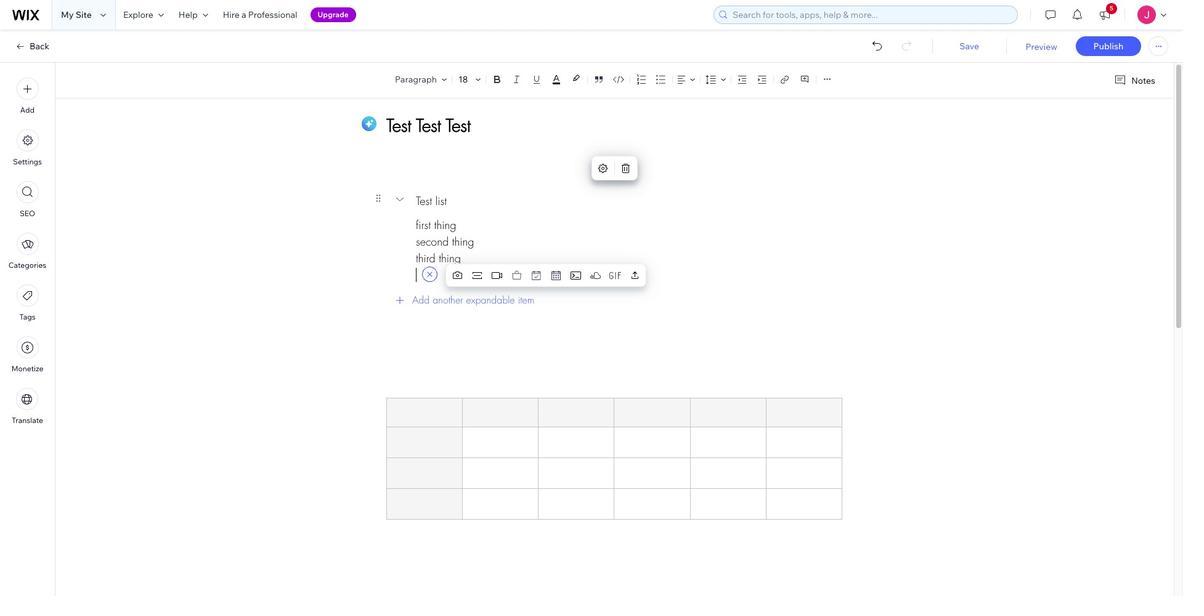 Task type: vqa. For each thing, say whether or not it's contained in the screenshot.
of to the right
no



Task type: locate. For each thing, give the bounding box(es) containing it.
menu containing add
[[0, 70, 55, 433]]

translate
[[12, 416, 43, 425]]

seo button
[[16, 181, 39, 218]]

add another expandable item
[[413, 294, 535, 307]]

0 vertical spatial add
[[20, 105, 35, 115]]

1 vertical spatial add
[[413, 294, 430, 307]]

paragraph
[[395, 74, 437, 85]]

notes button
[[1110, 72, 1160, 89]]

add for add
[[20, 105, 35, 115]]

1 horizontal spatial add
[[413, 294, 430, 307]]

thing right "third"
[[439, 252, 461, 266]]

5 button
[[1092, 0, 1119, 30]]

hire
[[223, 9, 240, 20]]

thing
[[434, 218, 457, 232], [452, 235, 474, 249], [439, 252, 461, 266]]

settings button
[[13, 129, 42, 166]]

Search for tools, apps, help & more... field
[[729, 6, 1014, 23]]

menu
[[0, 70, 55, 433]]

add left another
[[413, 294, 430, 307]]

2 vertical spatial thing
[[439, 252, 461, 266]]

settings
[[13, 157, 42, 166]]

add
[[20, 105, 35, 115], [413, 294, 430, 307]]

site
[[76, 9, 92, 20]]

thing right second at the left top of the page
[[452, 235, 474, 249]]

monetize
[[12, 364, 43, 374]]

preview
[[1026, 41, 1058, 52]]

test list
[[416, 194, 447, 208]]

5
[[1111, 4, 1114, 12]]

thing up second at the left top of the page
[[434, 218, 457, 232]]

upgrade
[[318, 10, 349, 19]]

hire a professional link
[[216, 0, 305, 30]]

Font Size field
[[457, 73, 471, 86]]

help
[[179, 9, 198, 20]]

Add a Catchy Title text field
[[387, 114, 829, 137]]

tags
[[19, 313, 36, 322]]

second
[[416, 235, 449, 249]]

save button
[[945, 41, 995, 52]]

add up settings button
[[20, 105, 35, 115]]

my
[[61, 9, 74, 20]]

preview button
[[1026, 41, 1058, 52]]

0 horizontal spatial add
[[20, 105, 35, 115]]

another
[[433, 294, 463, 307]]

add button
[[16, 78, 39, 115]]

explore
[[123, 9, 153, 20]]

paragraph button
[[393, 71, 449, 88]]

seo
[[20, 209, 35, 218]]

1 vertical spatial thing
[[452, 235, 474, 249]]

add another expandable item button
[[387, 286, 843, 316]]

0 vertical spatial thing
[[434, 218, 457, 232]]



Task type: describe. For each thing, give the bounding box(es) containing it.
back
[[30, 41, 49, 52]]

help button
[[171, 0, 216, 30]]

list
[[436, 194, 447, 208]]

publish button
[[1077, 36, 1142, 56]]

professional
[[248, 9, 298, 20]]

add for add another expandable item
[[413, 294, 430, 307]]

translate button
[[12, 388, 43, 425]]

monetize button
[[12, 337, 43, 374]]

save
[[960, 41, 980, 52]]

expandable
[[466, 294, 515, 307]]

item
[[518, 294, 535, 307]]

hire a professional
[[223, 9, 298, 20]]

categories button
[[9, 233, 46, 270]]

first
[[416, 218, 431, 232]]

categories
[[9, 261, 46, 270]]

publish
[[1094, 41, 1124, 52]]

first thing second thing third thing
[[416, 218, 474, 266]]

a
[[242, 9, 246, 20]]

test
[[416, 194, 432, 208]]

upgrade button
[[310, 7, 356, 22]]

my site
[[61, 9, 92, 20]]

third
[[416, 252, 436, 266]]

back button
[[15, 41, 49, 52]]

tags button
[[16, 285, 39, 322]]

notes
[[1132, 75, 1156, 86]]



